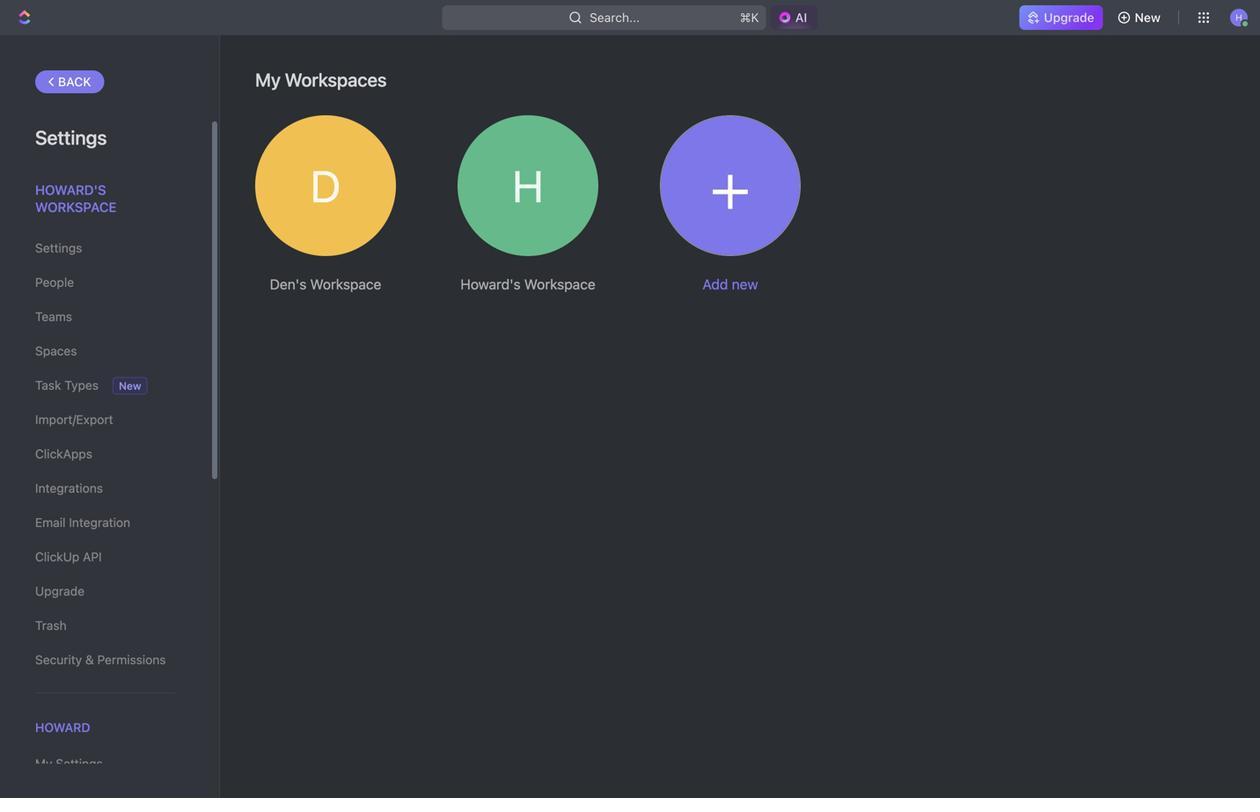 Task type: describe. For each thing, give the bounding box(es) containing it.
back
[[58, 74, 91, 89]]

settings element
[[0, 35, 220, 798]]

den's workspace
[[270, 276, 381, 293]]

security
[[35, 653, 82, 667]]

back link
[[35, 70, 104, 93]]

import/export link
[[35, 405, 175, 435]]

teams link
[[35, 302, 175, 332]]

workspace for d
[[310, 276, 381, 293]]

workspaces
[[285, 69, 387, 91]]

my for my settings
[[35, 757, 52, 771]]

&
[[85, 653, 94, 667]]

upgrade inside settings 'element'
[[35, 584, 85, 599]]

email integration link
[[35, 508, 175, 538]]

trash
[[35, 618, 67, 633]]

0 horizontal spatial h
[[513, 160, 544, 212]]

spaces link
[[35, 336, 175, 366]]

my settings link
[[35, 749, 175, 779]]

1 vertical spatial howard's
[[461, 276, 521, 293]]

howard
[[35, 721, 90, 735]]

ai
[[796, 10, 807, 25]]

people link
[[35, 268, 175, 298]]

clickapps
[[35, 447, 92, 461]]

1 horizontal spatial upgrade link
[[1020, 5, 1104, 30]]

trash link
[[35, 611, 175, 641]]

clickup api link
[[35, 542, 175, 572]]

my for my workspaces
[[255, 69, 281, 91]]

1 horizontal spatial upgrade
[[1044, 10, 1095, 25]]

teams
[[35, 309, 72, 324]]

howard's workspace inside settings 'element'
[[35, 182, 117, 215]]



Task type: vqa. For each thing, say whether or not it's contained in the screenshot.
Goals in the The Sidebar navigation
no



Task type: locate. For each thing, give the bounding box(es) containing it.
upgrade link left new button
[[1020, 5, 1104, 30]]

0 horizontal spatial howard's workspace
[[35, 182, 117, 215]]

1 horizontal spatial workspace
[[310, 276, 381, 293]]

0 vertical spatial upgrade link
[[1020, 5, 1104, 30]]

new
[[732, 276, 758, 293]]

0 horizontal spatial workspace
[[35, 199, 117, 215]]

integrations
[[35, 481, 103, 496]]

1 vertical spatial new
[[119, 380, 141, 392]]

my workspaces
[[255, 69, 387, 91]]

0 vertical spatial my
[[255, 69, 281, 91]]

d
[[311, 160, 341, 212]]

howard's workspace
[[35, 182, 117, 215], [461, 276, 596, 293]]

my settings
[[35, 757, 103, 771]]

security & permissions link
[[35, 645, 175, 675]]

new
[[1135, 10, 1161, 25], [119, 380, 141, 392]]

permissions
[[97, 653, 166, 667]]

2 horizontal spatial settings link
[[503, 177, 553, 195]]

1 horizontal spatial my
[[255, 69, 281, 91]]

task
[[35, 378, 61, 393]]

integration
[[69, 515, 130, 530]]

0 horizontal spatial new
[[119, 380, 141, 392]]

1 vertical spatial howard's workspace
[[461, 276, 596, 293]]

people
[[35, 275, 74, 290]]

upgrade link
[[1020, 5, 1104, 30], [35, 577, 175, 607]]

clickup
[[35, 550, 79, 564]]

+
[[710, 144, 752, 227]]

new button
[[1111, 4, 1172, 32]]

0 vertical spatial h
[[1236, 12, 1243, 22]]

upgrade link down 'clickup api' link
[[35, 577, 175, 607]]

workspace inside settings 'element'
[[35, 199, 117, 215]]

upgrade left new button
[[1044, 10, 1095, 25]]

h inside dropdown button
[[1236, 12, 1243, 22]]

howard's inside settings 'element'
[[35, 182, 106, 198]]

1 horizontal spatial howard's workspace
[[461, 276, 596, 293]]

settings link
[[300, 177, 351, 195], [503, 177, 553, 195], [35, 233, 175, 263]]

workspace for h
[[524, 276, 596, 293]]

0 horizontal spatial upgrade link
[[35, 577, 175, 607]]

my left workspaces
[[255, 69, 281, 91]]

security & permissions
[[35, 653, 166, 667]]

howard's
[[35, 182, 106, 198], [461, 276, 521, 293]]

upgrade down the clickup
[[35, 584, 85, 599]]

0 horizontal spatial howard's
[[35, 182, 106, 198]]

task types
[[35, 378, 99, 393]]

new inside settings 'element'
[[119, 380, 141, 392]]

workspace
[[35, 199, 117, 215], [310, 276, 381, 293], [524, 276, 596, 293]]

clickup api
[[35, 550, 102, 564]]

den's
[[270, 276, 307, 293]]

clickapps link
[[35, 439, 175, 469]]

email integration
[[35, 515, 130, 530]]

0 vertical spatial new
[[1135, 10, 1161, 25]]

add
[[703, 276, 728, 293]]

1 vertical spatial my
[[35, 757, 52, 771]]

new inside button
[[1135, 10, 1161, 25]]

2 horizontal spatial workspace
[[524, 276, 596, 293]]

0 vertical spatial howard's workspace
[[35, 182, 117, 215]]

0 vertical spatial upgrade
[[1044, 10, 1095, 25]]

settings link for d
[[300, 177, 351, 195]]

upgrade
[[1044, 10, 1095, 25], [35, 584, 85, 599]]

1 horizontal spatial h
[[1236, 12, 1243, 22]]

settings link for h
[[503, 177, 553, 195]]

1 horizontal spatial howard's
[[461, 276, 521, 293]]

my inside settings 'element'
[[35, 757, 52, 771]]

⌘k
[[740, 10, 760, 25]]

my down howard
[[35, 757, 52, 771]]

add new
[[703, 276, 758, 293]]

search...
[[590, 10, 640, 25]]

1 vertical spatial upgrade
[[35, 584, 85, 599]]

h
[[1236, 12, 1243, 22], [513, 160, 544, 212]]

1 horizontal spatial new
[[1135, 10, 1161, 25]]

my
[[255, 69, 281, 91], [35, 757, 52, 771]]

h button
[[1225, 4, 1254, 32]]

types
[[65, 378, 99, 393]]

settings inside my settings link
[[56, 757, 103, 771]]

0 horizontal spatial my
[[35, 757, 52, 771]]

ai button
[[771, 5, 818, 30]]

settings
[[35, 126, 107, 149], [300, 180, 351, 195], [503, 180, 553, 195], [35, 241, 82, 255], [56, 757, 103, 771]]

email
[[35, 515, 66, 530]]

1 horizontal spatial settings link
[[300, 177, 351, 195]]

1 vertical spatial upgrade link
[[35, 577, 175, 607]]

1 vertical spatial h
[[513, 160, 544, 212]]

api
[[83, 550, 102, 564]]

0 horizontal spatial settings link
[[35, 233, 175, 263]]

import/export
[[35, 412, 113, 427]]

0 vertical spatial howard's
[[35, 182, 106, 198]]

0 horizontal spatial upgrade
[[35, 584, 85, 599]]

integrations link
[[35, 474, 175, 504]]

spaces
[[35, 344, 77, 358]]



